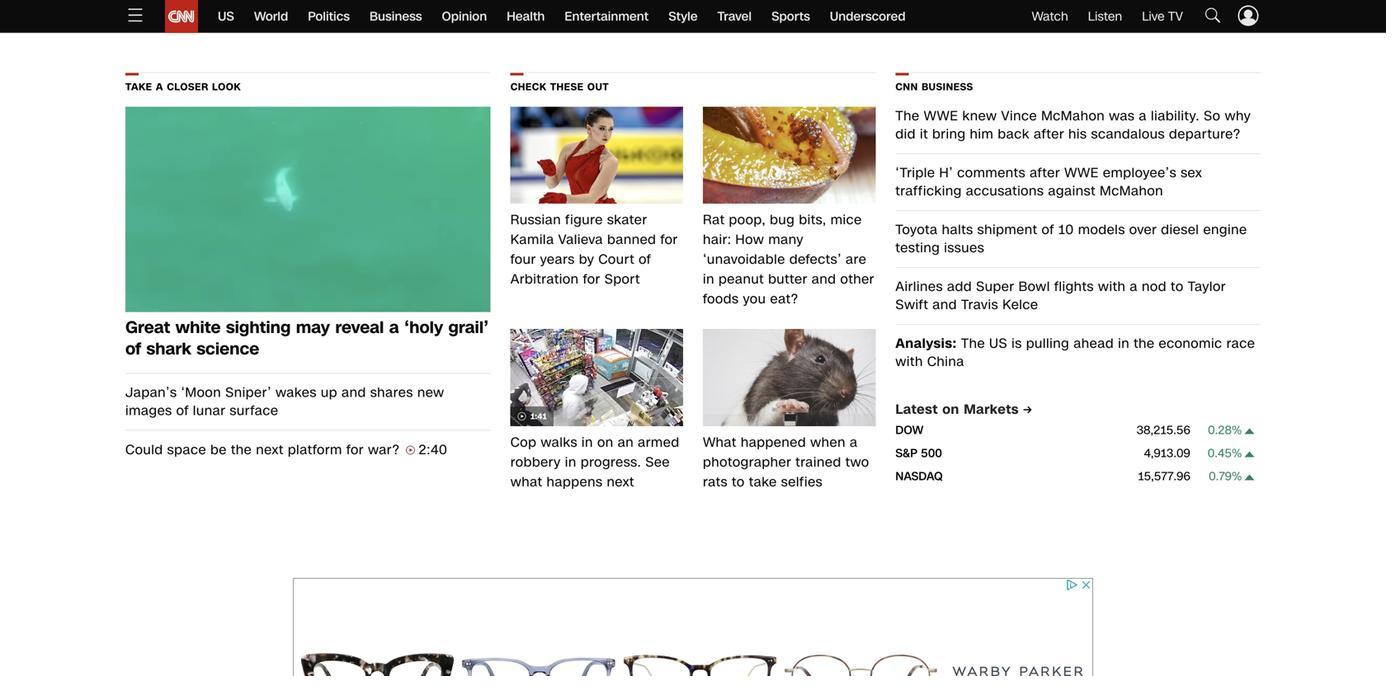 Task type: locate. For each thing, give the bounding box(es) containing it.
1 vertical spatial next
[[607, 473, 635, 492]]

0.45%
[[1208, 446, 1243, 462]]

kelce
[[1003, 296, 1039, 315]]

skater
[[607, 211, 648, 230]]

0 vertical spatial and
[[812, 271, 837, 289]]

s&p
[[896, 446, 918, 462]]

the down travis
[[962, 335, 986, 354]]

liability.
[[1152, 107, 1200, 126]]

diesel
[[1162, 221, 1200, 240]]

the right be
[[231, 441, 252, 460]]

banned
[[608, 231, 657, 250]]

business right politics
[[370, 8, 422, 25]]

of left 10
[[1042, 221, 1055, 240]]

armed
[[638, 434, 680, 452]]

testing
[[896, 239, 941, 258]]

world
[[254, 8, 288, 25]]

0 vertical spatial on
[[943, 401, 960, 420]]

underscored link
[[830, 0, 906, 33]]

0 vertical spatial business
[[370, 8, 422, 25]]

0 horizontal spatial us
[[218, 8, 234, 25]]

'triple h' comments after wwe employee's sex trafficking accusations against mcmahon link
[[896, 164, 1261, 201]]

0 vertical spatial for
[[661, 231, 678, 250]]

of inside japan's 'moon sniper' wakes up and shares new images of lunar surface
[[176, 402, 189, 421]]

on left an
[[598, 434, 614, 452]]

0 horizontal spatial wwe
[[924, 107, 959, 126]]

1 horizontal spatial next
[[607, 473, 635, 492]]

2 vertical spatial for
[[347, 441, 364, 460]]

the left economic
[[1134, 335, 1155, 354]]

0 vertical spatial to
[[1171, 278, 1184, 297]]

1 horizontal spatial with
[[1099, 278, 1126, 297]]

with
[[1099, 278, 1126, 297], [896, 353, 924, 372]]

live tv link
[[1143, 8, 1184, 25]]

in
[[703, 271, 715, 289], [1119, 335, 1130, 354], [582, 434, 594, 452], [565, 454, 577, 472]]

0 horizontal spatial the
[[896, 107, 920, 126]]

h'
[[940, 164, 954, 183]]

two rats took a series of selfies in a project devised by augustin lignier. image
[[703, 330, 876, 427]]

after inside 'triple h' comments after wwe employee's sex trafficking accusations against mcmahon
[[1030, 164, 1061, 183]]

vince
[[1002, 107, 1038, 126]]

us left the is
[[990, 335, 1008, 354]]

0 horizontal spatial with
[[896, 353, 924, 372]]

2 vertical spatial and
[[342, 384, 366, 402]]

a inside great white sighting may reveal a 'holy grail' of shark science
[[389, 317, 399, 340]]

1 vertical spatial with
[[896, 353, 924, 372]]

0 vertical spatial with
[[1099, 278, 1126, 297]]

0 vertical spatial the
[[896, 107, 920, 126]]

on inside cop walks in on an armed robbery in progress. see what happens next
[[598, 434, 614, 452]]

of inside russian figure skater kamila valieva banned for four years by court of arbitration for sport
[[639, 251, 652, 269]]

of left shark
[[125, 338, 141, 361]]

live
[[1143, 8, 1165, 25]]

see
[[646, 454, 670, 472]]

next down surface
[[256, 441, 284, 460]]

for left 'war?'
[[347, 441, 364, 460]]

0 vertical spatial the
[[1134, 335, 1155, 354]]

2 horizontal spatial for
[[661, 231, 678, 250]]

on right latest
[[943, 401, 960, 420]]

russian figure skater kamila valieva banned for four years by court of arbitration for sport
[[511, 211, 678, 289]]

1 vertical spatial wwe
[[1065, 164, 1100, 183]]

next down the progress.
[[607, 473, 635, 492]]

great
[[125, 317, 170, 340]]

the inside the us is pulling ahead in the economic race with china
[[962, 335, 986, 354]]

1 horizontal spatial wwe
[[1065, 164, 1100, 183]]

open menu icon image
[[125, 5, 145, 25]]

a left 'holy
[[389, 317, 399, 340]]

closer
[[167, 80, 209, 94]]

mcmahon down cnn business link
[[1042, 107, 1106, 126]]

0 horizontal spatial and
[[342, 384, 366, 402]]

wwe down his
[[1065, 164, 1100, 183]]

politics link
[[308, 0, 350, 33]]

a right was
[[1140, 107, 1148, 126]]

the wwe knew vince mcmahon was a liability. so why did it bring him back after his scandalous departure?
[[896, 107, 1252, 144]]

0 vertical spatial mcmahon
[[1042, 107, 1106, 126]]

with right "flights"
[[1099, 278, 1126, 297]]

'holy
[[405, 317, 443, 340]]

after
[[1034, 125, 1065, 144], [1030, 164, 1061, 183]]

over
[[1130, 221, 1158, 240]]

us left world link
[[218, 8, 234, 25]]

and right swift
[[933, 296, 958, 315]]

trafficking
[[896, 182, 962, 201]]

bring
[[933, 125, 966, 144]]

1 horizontal spatial the
[[1134, 335, 1155, 354]]

1 horizontal spatial to
[[1171, 278, 1184, 297]]

for down by
[[583, 271, 601, 289]]

be
[[211, 441, 227, 460]]

flights
[[1055, 278, 1095, 297]]

1 horizontal spatial and
[[812, 271, 837, 289]]

a left nod on the right top of page
[[1131, 278, 1138, 297]]

defects'
[[790, 251, 842, 269]]

you
[[743, 290, 767, 309]]

0 horizontal spatial on
[[598, 434, 614, 452]]

health
[[507, 8, 545, 25]]

with left 'china' at the bottom of the page
[[896, 353, 924, 372]]

0 horizontal spatial business
[[370, 8, 422, 25]]

could space be the next platform for war?
[[125, 441, 400, 460]]

when
[[811, 434, 846, 452]]

1 vertical spatial for
[[583, 271, 601, 289]]

1 vertical spatial us
[[990, 335, 1008, 354]]

1 vertical spatial to
[[732, 473, 745, 492]]

0 vertical spatial after
[[1034, 125, 1065, 144]]

1 vertical spatial the
[[962, 335, 986, 354]]

mcmahon inside 'triple h' comments after wwe employee's sex trafficking accusations against mcmahon
[[1101, 182, 1164, 201]]

live tv
[[1143, 8, 1184, 25]]

airlines
[[896, 278, 944, 297]]

in up foods
[[703, 271, 715, 289]]

a up two
[[850, 434, 858, 452]]

mcmahon inside the wwe knew vince mcmahon was a liability. so why did it bring him back after his scandalous departure?
[[1042, 107, 1106, 126]]

1 vertical spatial mcmahon
[[1101, 182, 1164, 201]]

bowl
[[1019, 278, 1051, 297]]

look
[[212, 80, 241, 94]]

cop walks in on an armed robbery in progress. see what happens next
[[511, 434, 680, 492]]

travis
[[962, 296, 999, 315]]

mcmahon up 'over'
[[1101, 182, 1164, 201]]

opinion link
[[442, 0, 487, 33]]

38,215.56
[[1137, 423, 1191, 439]]

in right ahead
[[1119, 335, 1130, 354]]

toyota halts shipment of 10 models over diesel engine testing issues link
[[896, 221, 1261, 258]]

the left it
[[896, 107, 920, 126]]

toyota
[[896, 221, 938, 240]]

'unavoidable
[[703, 251, 786, 269]]

search icon image
[[1204, 5, 1224, 25]]

of down banned
[[639, 251, 652, 269]]

race
[[1227, 335, 1256, 354]]

1 vertical spatial and
[[933, 296, 958, 315]]

wwe down cnn business
[[924, 107, 959, 126]]

user avatar image
[[1237, 3, 1262, 28]]

to inside airlines add super bowl flights with a nod to taylor swift and travis kelce
[[1171, 278, 1184, 297]]

was
[[1110, 107, 1136, 126]]

advertisement element
[[293, 579, 1094, 677]]

1 vertical spatial business
[[922, 80, 974, 94]]

his
[[1069, 125, 1088, 144]]

for
[[661, 231, 678, 250], [583, 271, 601, 289], [347, 441, 364, 460]]

2:40
[[419, 441, 448, 460]]

selfies
[[782, 473, 823, 492]]

travel link
[[718, 0, 752, 33]]

and right up
[[342, 384, 366, 402]]

to down photographer
[[732, 473, 745, 492]]

1 vertical spatial the
[[231, 441, 252, 460]]

0 horizontal spatial for
[[347, 441, 364, 460]]

shares
[[370, 384, 413, 402]]

'triple h' comments after wwe employee's sex trafficking accusations against mcmahon
[[896, 164, 1203, 201]]

1 vertical spatial on
[[598, 434, 614, 452]]

0 vertical spatial us
[[218, 8, 234, 25]]

next inside cop walks in on an armed robbery in progress. see what happens next
[[607, 473, 635, 492]]

the wwe knew vince mcmahon was a liability. so why did it bring him back after his scandalous departure? link
[[896, 107, 1261, 144]]

the
[[1134, 335, 1155, 354], [231, 441, 252, 460]]

1 horizontal spatial business
[[922, 80, 974, 94]]

swift
[[896, 296, 929, 315]]

the for did
[[896, 107, 920, 126]]

2 horizontal spatial and
[[933, 296, 958, 315]]

super
[[977, 278, 1015, 297]]

grail'
[[449, 317, 489, 340]]

of left lunar
[[176, 402, 189, 421]]

years
[[540, 251, 575, 269]]

take
[[125, 80, 152, 94]]

latest on markets
[[896, 401, 1024, 420]]

and inside airlines add super bowl flights with a nod to taylor swift and travis kelce
[[933, 296, 958, 315]]

for right banned
[[661, 231, 678, 250]]

halts
[[943, 221, 974, 240]]

new
[[418, 384, 445, 402]]

to inside what happened when a photographer trained two rats to take selfies
[[732, 473, 745, 492]]

business
[[370, 8, 422, 25], [922, 80, 974, 94]]

1 vertical spatial after
[[1030, 164, 1061, 183]]

in inside the us is pulling ahead in the economic race with china
[[1119, 335, 1130, 354]]

could
[[125, 441, 163, 460]]

an
[[618, 434, 634, 452]]

a right take
[[156, 80, 163, 94]]

the inside the wwe knew vince mcmahon was a liability. so why did it bring him back after his scandalous departure?
[[896, 107, 920, 126]]

great white sighting may reveal a 'holy grail' of shark science link
[[125, 317, 491, 361]]

1 horizontal spatial us
[[990, 335, 1008, 354]]

sport
[[605, 271, 641, 289]]

0 vertical spatial wwe
[[924, 107, 959, 126]]

war?
[[368, 441, 400, 460]]

0 horizontal spatial to
[[732, 473, 745, 492]]

1 horizontal spatial the
[[962, 335, 986, 354]]

accusations
[[967, 182, 1045, 201]]

to right nod on the right top of page
[[1171, 278, 1184, 297]]

photographer
[[703, 454, 792, 472]]

comments
[[958, 164, 1026, 183]]

figure
[[566, 211, 603, 230]]

what happened when a photographer trained two rats to take selfies
[[703, 434, 870, 492]]

0 vertical spatial next
[[256, 441, 284, 460]]

and down defects'
[[812, 271, 837, 289]]

shark
[[146, 338, 191, 361]]

it
[[921, 125, 929, 144]]

business right "cnn"
[[922, 80, 974, 94]]

rat
[[703, 211, 725, 230]]



Task type: describe. For each thing, give the bounding box(es) containing it.
entertainment link
[[565, 0, 649, 33]]

world link
[[254, 0, 288, 33]]

scandalous
[[1092, 125, 1166, 144]]

japan's
[[125, 384, 177, 402]]

mice
[[831, 211, 863, 230]]

to for rats
[[732, 473, 745, 492]]

reveal
[[335, 317, 384, 340]]

in inside rat poop, bug bits, mice hair: how many 'unavoidable defects' are in peanut butter and other foods you eat?
[[703, 271, 715, 289]]

of inside toyota halts shipment of 10 models over diesel engine testing issues
[[1042, 221, 1055, 240]]

the inside the us is pulling ahead in the economic race with china
[[1134, 335, 1155, 354]]

tv
[[1169, 8, 1184, 25]]

out
[[588, 80, 609, 94]]

of inside great white sighting may reveal a 'holy grail' of shark science
[[125, 338, 141, 361]]

cop walks in on an armed robbery in progress. see what happens next link
[[511, 433, 684, 493]]

toyota halts shipment of 10 models over diesel engine testing issues
[[896, 221, 1248, 258]]

white
[[176, 317, 221, 340]]

a inside what happened when a photographer trained two rats to take selfies
[[850, 434, 858, 452]]

shipment
[[978, 221, 1038, 240]]

japan's 'moon sniper' wakes up and shares new images of lunar surface
[[125, 384, 445, 421]]

butter
[[769, 271, 808, 289]]

engine
[[1204, 221, 1248, 240]]

after inside the wwe knew vince mcmahon was a liability. so why did it bring him back after his scandalous departure?
[[1034, 125, 1065, 144]]

'moon
[[181, 384, 221, 402]]

kamila
[[511, 231, 555, 250]]

cnn business
[[896, 80, 974, 94]]

politics
[[308, 8, 350, 25]]

many
[[769, 231, 804, 250]]

and inside rat poop, bug bits, mice hair: how many 'unavoidable defects' are in peanut butter and other foods you eat?
[[812, 271, 837, 289]]

robbery
[[511, 454, 561, 472]]

and inside japan's 'moon sniper' wakes up and shares new images of lunar surface
[[342, 384, 366, 402]]

entertainment
[[565, 8, 649, 25]]

for for could space be the next platform for war?
[[347, 441, 364, 460]]

departure?
[[1170, 125, 1241, 144]]

what
[[511, 473, 543, 492]]

0 horizontal spatial the
[[231, 441, 252, 460]]

check these out
[[511, 80, 609, 94]]

sniper'
[[226, 384, 272, 402]]

with inside airlines add super bowl flights with a nod to taylor swift and travis kelce
[[1099, 278, 1126, 297]]

employee's
[[1104, 164, 1177, 183]]

us inside the us is pulling ahead in the economic race with china
[[990, 335, 1008, 354]]

underscored
[[830, 8, 906, 25]]

did
[[896, 125, 916, 144]]

back
[[998, 125, 1030, 144]]

in up happens
[[565, 454, 577, 472]]

four
[[511, 251, 536, 269]]

15,577.96
[[1139, 469, 1191, 485]]

these
[[551, 80, 584, 94]]

500
[[921, 446, 943, 462]]

cnn business link
[[896, 77, 1261, 95]]

1 horizontal spatial for
[[583, 271, 601, 289]]

style link
[[669, 0, 698, 33]]

other
[[841, 271, 875, 289]]

nod
[[1143, 278, 1167, 297]]

happened
[[741, 434, 807, 452]]

1:41
[[531, 411, 547, 423]]

a inside airlines add super bowl flights with a nod to taylor swift and travis kelce
[[1131, 278, 1138, 297]]

wwe inside the wwe knew vince mcmahon was a liability. so why did it bring him back after his scandalous departure?
[[924, 107, 959, 126]]

progress.
[[581, 454, 642, 472]]

take a closer look
[[125, 80, 241, 94]]

10
[[1059, 221, 1075, 240]]

great white sighting may reveal a 'holy grail' of shark science
[[125, 317, 489, 361]]

foods
[[703, 290, 739, 309]]

up
[[321, 384, 338, 402]]

0.28%
[[1209, 423, 1243, 439]]

space
[[167, 441, 206, 460]]

in right walks
[[582, 434, 594, 452]]

a inside the wwe knew vince mcmahon was a liability. so why did it bring him back after his scandalous departure?
[[1140, 107, 1148, 126]]

for for russian figure skater kamila valieva banned for four years by court of arbitration for sport
[[661, 231, 678, 250]]

the for china
[[962, 335, 986, 354]]

against
[[1049, 182, 1096, 201]]

models
[[1079, 221, 1126, 240]]

why
[[1226, 107, 1252, 126]]

attempted armed robbery foiled police officer affil vpx_00004026.png image
[[511, 330, 684, 427]]

a caterpillar of a plum moth (grapholita funebrana) crawls over a cut plum. image
[[703, 107, 876, 204]]

rats
[[703, 473, 728, 492]]

business link
[[370, 0, 422, 33]]

china
[[928, 353, 965, 372]]

watch link
[[1032, 8, 1069, 25]]

wwe inside 'triple h' comments after wwe employee's sex trafficking accusations against mcmahon
[[1065, 164, 1100, 183]]

analysis
[[896, 335, 953, 354]]

arbitration
[[511, 271, 579, 289]]

check
[[511, 80, 547, 94]]

sighting
[[226, 317, 291, 340]]

russian olympic figure skater kamila valiyeva performs during the sixth stage women's short program of the rostelecom grand prix russia at the megasport arena in moscow, russia on november 25, 2023. image
[[511, 107, 684, 204]]

travel
[[718, 8, 752, 25]]

pulling
[[1027, 335, 1070, 354]]

with inside the us is pulling ahead in the economic race with china
[[896, 353, 924, 372]]

0 horizontal spatial next
[[256, 441, 284, 460]]

russian
[[511, 211, 561, 230]]

nasdaq
[[896, 469, 943, 485]]

bits,
[[799, 211, 827, 230]]

1 horizontal spatial on
[[943, 401, 960, 420]]

to for nod
[[1171, 278, 1184, 297]]

walks
[[541, 434, 578, 452]]

add
[[948, 278, 973, 297]]

poop,
[[729, 211, 766, 230]]

listen link
[[1089, 8, 1123, 25]]

so
[[1205, 107, 1221, 126]]

'triple
[[896, 164, 936, 183]]

what
[[703, 434, 737, 452]]

is
[[1012, 335, 1023, 354]]



Task type: vqa. For each thing, say whether or not it's contained in the screenshot.
UNIVERSITY
no



